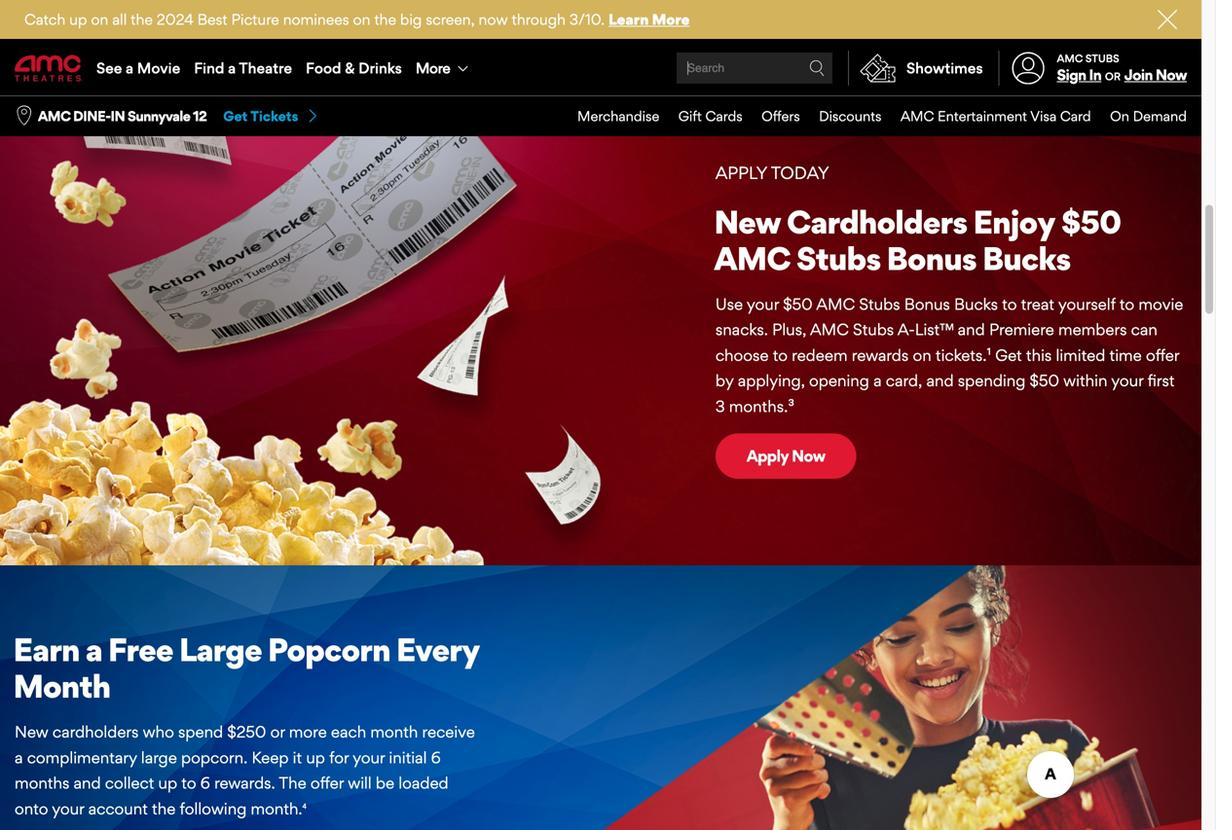 Task type: vqa. For each thing, say whether or not it's contained in the screenshot.
$0.00
no



Task type: locate. For each thing, give the bounding box(es) containing it.
the
[[131, 10, 153, 28], [374, 10, 396, 28], [152, 799, 176, 819]]

on demand
[[1110, 108, 1187, 125]]

offer down for
[[311, 774, 344, 793]]

or
[[1105, 70, 1121, 83], [270, 723, 285, 742]]

new
[[714, 202, 781, 241], [15, 723, 48, 742]]

search the AMC website text field
[[685, 61, 809, 75]]

every
[[396, 631, 480, 670]]

stubs
[[1086, 52, 1120, 65], [796, 239, 881, 278], [859, 294, 900, 314], [853, 320, 894, 340]]

a right find in the left top of the page
[[228, 59, 236, 77]]

within
[[1064, 371, 1108, 391]]

2 horizontal spatial on
[[913, 346, 932, 365]]

initial
[[389, 748, 427, 768]]

showtimes
[[907, 59, 983, 77]]

0 horizontal spatial 6
[[200, 774, 210, 793]]

month.⁴
[[251, 799, 307, 819]]

a inside new cardholders who spend $250 or more each month receive a complimentary large popcorn. keep it up for your initial 6 months and collect up to 6 rewards. the offer will be loaded onto your account the following month.⁴
[[15, 748, 23, 768]]

0 vertical spatial more
[[652, 10, 690, 28]]

now
[[479, 10, 508, 28]]

0 horizontal spatial new
[[15, 723, 48, 742]]

1 vertical spatial menu
[[559, 96, 1187, 136]]

see a movie link
[[90, 41, 187, 95]]

a inside earn a free large popcorn every month
[[85, 631, 102, 670]]

1 horizontal spatial offer
[[1146, 346, 1179, 365]]

$50 down "this"
[[1030, 371, 1060, 391]]

$50
[[1061, 202, 1121, 241], [783, 294, 813, 314], [1030, 371, 1060, 391]]

1 horizontal spatial and
[[927, 371, 954, 391]]

stubs up in
[[1086, 52, 1120, 65]]

members
[[1058, 320, 1127, 340]]

and
[[958, 320, 985, 340], [927, 371, 954, 391], [74, 774, 101, 793]]

gift cards link
[[660, 96, 743, 136]]

1 vertical spatial $50
[[783, 294, 813, 314]]

or inside new cardholders who spend $250 or more each month receive a complimentary large popcorn. keep it up for your initial 6 months and collect up to 6 rewards. the offer will be loaded onto your account the following month.⁴
[[270, 723, 285, 742]]

6 right the initial
[[431, 748, 441, 768]]

apply now
[[747, 447, 825, 466]]

new down apply
[[714, 202, 781, 241]]

stubs up plus,
[[796, 239, 881, 278]]

0 vertical spatial new
[[714, 202, 781, 241]]

applying,
[[738, 371, 805, 391]]

discounts
[[819, 108, 882, 125]]

learn
[[609, 10, 649, 28]]

0 vertical spatial bonus
[[887, 239, 977, 278]]

stubs up a-
[[859, 294, 900, 314]]

1 vertical spatial now
[[792, 447, 825, 466]]

1 horizontal spatial or
[[1105, 70, 1121, 83]]

12
[[193, 108, 207, 125]]

menu
[[0, 41, 1202, 95], [559, 96, 1187, 136]]

new inside the new cardholders enjoy $50 amc stubs bonus bucks
[[714, 202, 781, 241]]

new for new cardholders enjoy $50 amc stubs bonus bucks
[[714, 202, 781, 241]]

see
[[96, 59, 122, 77]]

3
[[716, 397, 725, 416]]

1 vertical spatial 6
[[200, 774, 210, 793]]

more button
[[409, 41, 480, 95]]

menu down showtimes 'image'
[[559, 96, 1187, 136]]

0 vertical spatial up
[[69, 10, 87, 28]]

treat
[[1021, 294, 1055, 314]]

new inside new cardholders who spend $250 or more each month receive a complimentary large popcorn. keep it up for your initial 6 months and collect up to 6 rewards. the offer will be loaded onto your account the following month.⁴
[[15, 723, 48, 742]]

0 horizontal spatial now
[[792, 447, 825, 466]]

more
[[652, 10, 690, 28], [416, 59, 450, 77]]

and down complimentary
[[74, 774, 101, 793]]

or up keep
[[270, 723, 285, 742]]

on down list™
[[913, 346, 932, 365]]

0 horizontal spatial get
[[223, 108, 248, 125]]

0 vertical spatial now
[[1156, 66, 1187, 84]]

1 horizontal spatial more
[[652, 10, 690, 28]]

the inside new cardholders who spend $250 or more each month receive a complimentary large popcorn. keep it up for your initial 6 months and collect up to 6 rewards. the offer will be loaded onto your account the following month.⁴
[[152, 799, 176, 819]]

offers
[[762, 108, 800, 125]]

loaded
[[399, 774, 449, 793]]

0 horizontal spatial offer
[[311, 774, 344, 793]]

bucks up premiere
[[954, 294, 998, 314]]

1 vertical spatial offer
[[311, 774, 344, 793]]

merchandise link
[[559, 96, 660, 136]]

amc logo image
[[15, 55, 83, 81], [15, 55, 83, 81]]

get right the 12 in the top of the page
[[223, 108, 248, 125]]

offers link
[[743, 96, 800, 136]]

2024
[[157, 10, 194, 28]]

discounts link
[[800, 96, 882, 136]]

drinks
[[359, 59, 402, 77]]

big
[[400, 10, 422, 28]]

submit search icon image
[[809, 60, 825, 76]]

offer inside new cardholders who spend $250 or more each month receive a complimentary large popcorn. keep it up for your initial 6 months and collect up to 6 rewards. the offer will be loaded onto your account the following month.⁴
[[311, 774, 344, 793]]

a right see
[[126, 59, 133, 77]]

$50 inside the new cardholders enjoy $50 amc stubs bonus bucks
[[1061, 202, 1121, 241]]

1 vertical spatial bucks
[[954, 294, 998, 314]]

amc inside the new cardholders enjoy $50 amc stubs bonus bucks
[[714, 239, 791, 278]]

0 horizontal spatial or
[[270, 723, 285, 742]]

1 vertical spatial get
[[995, 346, 1022, 365]]

stubs inside amc stubs sign in or join now
[[1086, 52, 1120, 65]]

1 horizontal spatial up
[[158, 774, 177, 793]]

your
[[747, 294, 779, 314], [1111, 371, 1144, 391], [353, 748, 385, 768], [52, 799, 84, 819]]

time
[[1110, 346, 1142, 365]]

offer
[[1146, 346, 1179, 365], [311, 774, 344, 793]]

to
[[1002, 294, 1017, 314], [1120, 294, 1135, 314], [773, 346, 788, 365], [181, 774, 196, 793]]

or right in
[[1105, 70, 1121, 83]]

a up the months
[[15, 748, 23, 768]]

to up the following
[[181, 774, 196, 793]]

up
[[69, 10, 87, 28], [306, 748, 325, 768], [158, 774, 177, 793]]

6 up the following
[[200, 774, 210, 793]]

on inside use your $50 amc stubs bonus bucks to treat yourself to movie snacks. plus, amc stubs a-list™ and premiere members can choose to redeem rewards on tickets.¹ get this limited time offer by applying, opening a card, and spending $50 within your first 3 months.³
[[913, 346, 932, 365]]

0 horizontal spatial on
[[91, 10, 108, 28]]

bucks inside use your $50 amc stubs bonus bucks to treat yourself to movie snacks. plus, amc stubs a-list™ and premiere members can choose to redeem rewards on tickets.¹ get this limited time offer by applying, opening a card, and spending $50 within your first 3 months.³
[[954, 294, 998, 314]]

and up tickets.¹
[[958, 320, 985, 340]]

0 horizontal spatial more
[[416, 59, 450, 77]]

find
[[194, 59, 224, 77]]

on right nominees
[[353, 10, 370, 28]]

$50 right 'enjoy'
[[1061, 202, 1121, 241]]

get down premiere
[[995, 346, 1022, 365]]

a down rewards
[[874, 371, 882, 391]]

who
[[143, 723, 174, 742]]

2 horizontal spatial up
[[306, 748, 325, 768]]

1 horizontal spatial new
[[714, 202, 781, 241]]

0 vertical spatial $50
[[1061, 202, 1121, 241]]

0 vertical spatial menu
[[0, 41, 1202, 95]]

1 vertical spatial new
[[15, 723, 48, 742]]

0 vertical spatial bucks
[[983, 239, 1071, 278]]

up down large
[[158, 774, 177, 793]]

amc dine-in sunnyvale 12 button
[[38, 107, 207, 126]]

user profile image
[[1001, 52, 1056, 84]]

now right apply
[[792, 447, 825, 466]]

learn more link
[[609, 10, 690, 28]]

showtimes image
[[849, 51, 907, 86]]

1 horizontal spatial $50
[[1030, 371, 1060, 391]]

2 horizontal spatial $50
[[1061, 202, 1121, 241]]

snacks.
[[716, 320, 768, 340]]

0 vertical spatial or
[[1105, 70, 1121, 83]]

up right catch at top
[[69, 10, 87, 28]]

2 vertical spatial $50
[[1030, 371, 1060, 391]]

bucks inside the new cardholders enjoy $50 amc stubs bonus bucks
[[983, 239, 1071, 278]]

&
[[345, 59, 355, 77]]

bonus inside the new cardholders enjoy $50 amc stubs bonus bucks
[[887, 239, 977, 278]]

on left all
[[91, 10, 108, 28]]

0 vertical spatial 6
[[431, 748, 441, 768]]

now right the join
[[1156, 66, 1187, 84]]

up right it
[[306, 748, 325, 768]]

0 horizontal spatial up
[[69, 10, 87, 28]]

1 vertical spatial or
[[270, 723, 285, 742]]

2 vertical spatial and
[[74, 774, 101, 793]]

0 vertical spatial get
[[223, 108, 248, 125]]

account
[[88, 799, 148, 819]]

see a movie
[[96, 59, 180, 77]]

0 vertical spatial offer
[[1146, 346, 1179, 365]]

$50 up plus,
[[783, 294, 813, 314]]

more down screen,
[[416, 59, 450, 77]]

1 horizontal spatial 6
[[431, 748, 441, 768]]

gift cards
[[679, 108, 743, 125]]

large
[[179, 631, 262, 670]]

2 horizontal spatial and
[[958, 320, 985, 340]]

bonus inside use your $50 amc stubs bonus bucks to treat yourself to movie snacks. plus, amc stubs a-list™ and premiere members can choose to redeem rewards on tickets.¹ get this limited time offer by applying, opening a card, and spending $50 within your first 3 months.³
[[904, 294, 950, 314]]

the down collect
[[152, 799, 176, 819]]

bucks up treat
[[983, 239, 1071, 278]]

0 horizontal spatial $50
[[783, 294, 813, 314]]

your up snacks.
[[747, 294, 779, 314]]

more right 'learn'
[[652, 10, 690, 28]]

by
[[716, 371, 734, 391]]

1 horizontal spatial get
[[995, 346, 1022, 365]]

a-
[[898, 320, 915, 340]]

offer up first in the top of the page
[[1146, 346, 1179, 365]]

get tickets
[[223, 108, 298, 125]]

use
[[716, 294, 743, 314]]

a left free
[[85, 631, 102, 670]]

onto
[[15, 799, 48, 819]]

1 vertical spatial more
[[416, 59, 450, 77]]

1 vertical spatial bonus
[[904, 294, 950, 314]]

new up the months
[[15, 723, 48, 742]]

1 horizontal spatial now
[[1156, 66, 1187, 84]]

on
[[1110, 108, 1130, 125]]

get
[[223, 108, 248, 125], [995, 346, 1022, 365]]

apply
[[747, 447, 789, 466]]

earn
[[13, 631, 79, 670]]

menu up merchandise link
[[0, 41, 1202, 95]]

receive
[[422, 723, 475, 742]]

0 horizontal spatial and
[[74, 774, 101, 793]]

use your $50 amc stubs bonus bucks to treat yourself to movie snacks. plus, amc stubs a-list™ and premiere members can choose to redeem rewards on tickets.¹ get this limited time offer by applying, opening a card, and spending $50 within your first 3 months.³
[[716, 294, 1184, 416]]

and down tickets.¹
[[927, 371, 954, 391]]



Task type: describe. For each thing, give the bounding box(es) containing it.
get inside use your $50 amc stubs bonus bucks to treat yourself to movie snacks. plus, amc stubs a-list™ and premiere members can choose to redeem rewards on tickets.¹ get this limited time offer by applying, opening a card, and spending $50 within your first 3 months.³
[[995, 346, 1022, 365]]

collect
[[105, 774, 154, 793]]

sign
[[1057, 66, 1086, 84]]

the
[[279, 774, 306, 793]]

stubs inside the new cardholders enjoy $50 amc stubs bonus bucks
[[796, 239, 881, 278]]

the left big
[[374, 10, 396, 28]]

all
[[112, 10, 127, 28]]

get tickets link
[[223, 107, 320, 125]]

more inside button
[[416, 59, 450, 77]]

new cardholders who spend $250 or more each month receive a complimentary large popcorn. keep it up for your initial 6 months and collect up to 6 rewards. the offer will be loaded onto your account the following month.⁴
[[15, 723, 475, 819]]

in
[[1089, 66, 1102, 84]]

on demand link
[[1091, 96, 1187, 136]]

through
[[512, 10, 566, 28]]

dine-
[[73, 108, 111, 125]]

popcorn.
[[181, 748, 248, 768]]

amc stubs sign in or join now
[[1057, 52, 1187, 84]]

months.³
[[729, 397, 795, 416]]

cardholders
[[787, 202, 967, 241]]

your up the will
[[353, 748, 385, 768]]

movie
[[1139, 294, 1184, 314]]

a for find a theatre
[[228, 59, 236, 77]]

card,
[[886, 371, 923, 391]]

stubs up rewards
[[853, 320, 894, 340]]

each
[[331, 723, 366, 742]]

catch up on all the 2024 best picture nominees on the big screen, now through 3/10. learn more
[[24, 10, 690, 28]]

month
[[13, 667, 110, 706]]

sign in or join amc stubs element
[[999, 41, 1187, 95]]

1 vertical spatial and
[[927, 371, 954, 391]]

menu containing more
[[0, 41, 1202, 95]]

apply today
[[716, 163, 829, 184]]

apply
[[716, 163, 767, 184]]

find a theatre link
[[187, 41, 299, 95]]

tickets
[[250, 108, 298, 125]]

new for new cardholders who spend $250 or more each month receive a complimentary large popcorn. keep it up for your initial 6 months and collect up to 6 rewards. the offer will be loaded onto your account the following month.⁴
[[15, 723, 48, 742]]

0 vertical spatial and
[[958, 320, 985, 340]]

nominees
[[283, 10, 349, 28]]

more
[[289, 723, 327, 742]]

complimentary
[[27, 748, 137, 768]]

merchandise
[[578, 108, 660, 125]]

rewards.
[[214, 774, 275, 793]]

to up the can on the top of page
[[1120, 294, 1135, 314]]

large
[[141, 748, 177, 768]]

amc entertainment visa card link
[[882, 96, 1091, 136]]

this
[[1026, 346, 1052, 365]]

food & drinks
[[306, 59, 402, 77]]

opening
[[809, 371, 870, 391]]

your down time
[[1111, 371, 1144, 391]]

plus,
[[772, 320, 807, 340]]

1 horizontal spatial on
[[353, 10, 370, 28]]

entertainment
[[938, 108, 1027, 125]]

redeem
[[792, 346, 848, 365]]

showtimes link
[[848, 51, 983, 86]]

month
[[370, 723, 418, 742]]

for
[[329, 748, 349, 768]]

new cardholders enjoy $50 amc stubs bonus bucks
[[714, 202, 1121, 278]]

a for earn a free large popcorn every month
[[85, 631, 102, 670]]

to up the applying,
[[773, 346, 788, 365]]

free
[[108, 631, 173, 670]]

spending
[[958, 371, 1026, 391]]

spend
[[178, 723, 223, 742]]

close this dialog image
[[1168, 771, 1187, 790]]

amc inside button
[[38, 108, 71, 125]]

picture
[[231, 10, 279, 28]]

gift
[[679, 108, 702, 125]]

limited
[[1056, 346, 1106, 365]]

sign in button
[[1057, 66, 1102, 84]]

amc inside amc stubs sign in or join now
[[1057, 52, 1083, 65]]

join
[[1125, 66, 1153, 84]]

visa
[[1030, 108, 1057, 125]]

1 vertical spatial up
[[306, 748, 325, 768]]

now inside amc stubs sign in or join now
[[1156, 66, 1187, 84]]

a inside use your $50 amc stubs bonus bucks to treat yourself to movie snacks. plus, amc stubs a-list™ and premiere members can choose to redeem rewards on tickets.¹ get this limited time offer by applying, opening a card, and spending $50 within your first 3 months.³
[[874, 371, 882, 391]]

to left treat
[[1002, 294, 1017, 314]]

card
[[1060, 108, 1091, 125]]

choose
[[716, 346, 769, 365]]

keep
[[252, 748, 289, 768]]

enjoy
[[973, 202, 1055, 241]]

yourself
[[1058, 294, 1116, 314]]

cards
[[706, 108, 743, 125]]

to inside new cardholders who spend $250 or more each month receive a complimentary large popcorn. keep it up for your initial 6 months and collect up to 6 rewards. the offer will be loaded onto your account the following month.⁴
[[181, 774, 196, 793]]

popcorn
[[268, 631, 390, 670]]

it
[[293, 748, 302, 768]]

2 vertical spatial up
[[158, 774, 177, 793]]

3/10.
[[570, 10, 605, 28]]

list™
[[915, 320, 954, 340]]

today
[[771, 163, 829, 184]]

or inside amc stubs sign in or join now
[[1105, 70, 1121, 83]]

the right all
[[131, 10, 153, 28]]

movie
[[137, 59, 180, 77]]

join now button
[[1125, 66, 1187, 84]]

food & drinks link
[[299, 41, 409, 95]]

theatre
[[239, 59, 292, 77]]

food
[[306, 59, 341, 77]]

$250
[[227, 723, 266, 742]]

menu containing merchandise
[[559, 96, 1187, 136]]

offer inside use your $50 amc stubs bonus bucks to treat yourself to movie snacks. plus, amc stubs a-list™ and premiere members can choose to redeem rewards on tickets.¹ get this limited time offer by applying, opening a card, and spending $50 within your first 3 months.³
[[1146, 346, 1179, 365]]

in
[[111, 108, 125, 125]]

your down the months
[[52, 799, 84, 819]]

sunnyvale
[[128, 108, 190, 125]]

following
[[180, 799, 247, 819]]

best
[[197, 10, 227, 28]]

screen,
[[426, 10, 475, 28]]

a for see a movie
[[126, 59, 133, 77]]

and inside new cardholders who spend $250 or more each month receive a complimentary large popcorn. keep it up for your initial 6 months and collect up to 6 rewards. the offer will be loaded onto your account the following month.⁴
[[74, 774, 101, 793]]

demand
[[1133, 108, 1187, 125]]

catch
[[24, 10, 65, 28]]

will
[[348, 774, 372, 793]]



